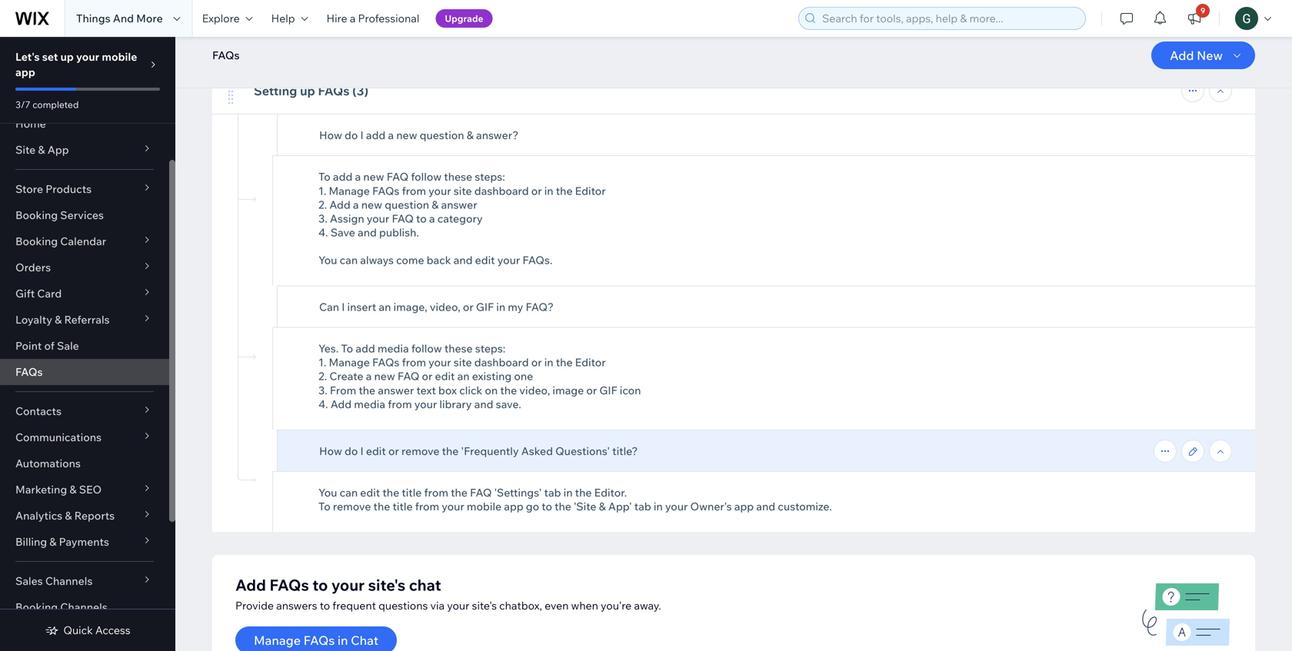 Task type: vqa. For each thing, say whether or not it's contained in the screenshot.
the top these
yes



Task type: locate. For each thing, give the bounding box(es) containing it.
i down "(3)"
[[360, 129, 364, 142]]

dashboard up the existing
[[474, 356, 529, 369]]

answer up the category
[[441, 198, 477, 211]]

and left 'customize.'
[[756, 500, 776, 513]]

1 vertical spatial answer
[[378, 384, 414, 397]]

add
[[1170, 48, 1194, 63], [330, 198, 351, 211], [331, 398, 352, 411], [235, 576, 266, 595]]

add down "(3)"
[[366, 129, 386, 142]]

faqs button
[[205, 44, 247, 67]]

quick access button
[[45, 624, 131, 638]]

up
[[60, 50, 74, 63], [300, 83, 315, 99]]

faq up publish.
[[392, 212, 414, 225]]

0 vertical spatial up
[[60, 50, 74, 63]]

reports
[[74, 509, 115, 523]]

0 vertical spatial how
[[319, 129, 342, 142]]

or
[[531, 184, 542, 198], [463, 300, 474, 314], [531, 356, 542, 369], [422, 370, 433, 383], [586, 384, 597, 397], [388, 445, 399, 458]]

0 vertical spatial video,
[[430, 300, 461, 314]]

to up answers
[[313, 576, 328, 595]]

0 vertical spatial question
[[420, 129, 464, 142]]

0 vertical spatial answer
[[441, 198, 477, 211]]

4. left save at the left top of page
[[318, 226, 328, 239]]

0 vertical spatial can
[[340, 254, 358, 267]]

1 horizontal spatial gif
[[600, 384, 617, 397]]

assign
[[330, 212, 364, 225]]

1 vertical spatial can
[[340, 486, 358, 500]]

0 vertical spatial channels
[[45, 575, 93, 588]]

faqs inside faqs link
[[15, 365, 43, 379]]

1 vertical spatial add
[[333, 170, 353, 184]]

0 vertical spatial site
[[454, 184, 472, 198]]

how
[[319, 129, 342, 142], [319, 445, 342, 458]]

1 vertical spatial channels
[[60, 601, 108, 614]]

my
[[508, 300, 523, 314]]

services
[[60, 208, 104, 222]]

dashboard inside to add a new faq follow these steps: 1. manage faqs from your site dashboard or in the editor 2. add a new question & answer 3. assign your faq to a category 4. save and publish.
[[474, 184, 529, 198]]

2 2. from the top
[[318, 370, 327, 383]]

faq left 'settings' at the left bottom
[[470, 486, 492, 500]]

video, down the one
[[519, 384, 550, 397]]

faq inside yes. to add media follow these steps: 1. manage faqs from your site dashboard or in the editor 2. create a new faq or edit an existing one 3. from the answer text box click on the video, image or gif icon 4. add media from your library and save.
[[398, 370, 420, 383]]

faqs down point
[[15, 365, 43, 379]]

in up 'faqs.' in the top of the page
[[544, 184, 554, 198]]

how for how do i add a new question & answer?
[[319, 129, 342, 142]]

remove inside "you can edit the title from the faq 'settings' tab in the editor. to remove the title from your mobile app go to the 'site & app' tab in your owner's app and customize."
[[333, 500, 371, 513]]

gift card
[[15, 287, 62, 300]]

store products button
[[0, 176, 169, 202]]

these up box
[[445, 342, 473, 355]]

channels for booking channels
[[60, 601, 108, 614]]

0 horizontal spatial answer
[[378, 384, 414, 397]]

0 vertical spatial booking
[[15, 208, 58, 222]]

tab right 'settings' at the left bottom
[[544, 486, 561, 500]]

upgrade button
[[436, 9, 493, 28]]

0 vertical spatial an
[[379, 300, 391, 314]]

0 vertical spatial 4.
[[318, 226, 328, 239]]

2 vertical spatial i
[[360, 445, 364, 458]]

1 steps: from the top
[[475, 170, 505, 184]]

app inside let's set up your mobile app
[[15, 65, 35, 79]]

3. left assign
[[318, 212, 328, 225]]

booking calendar button
[[0, 228, 169, 255]]

1 vertical spatial steps:
[[475, 342, 506, 355]]

i for add
[[360, 129, 364, 142]]

1 do from the top
[[345, 129, 358, 142]]

create
[[330, 370, 364, 383]]

customize.
[[778, 500, 832, 513]]

follow
[[411, 170, 442, 184], [411, 342, 442, 355]]

in inside manage faqs in chat button
[[338, 633, 348, 648]]

in up image
[[544, 356, 554, 369]]

1 booking from the top
[[15, 208, 58, 222]]

how down "setting up faqs (3)"
[[319, 129, 342, 142]]

1 vertical spatial video,
[[519, 384, 550, 397]]

site's left chatbox,
[[472, 599, 497, 613]]

1 2. from the top
[[318, 198, 327, 211]]

things
[[76, 12, 110, 25]]

an up click
[[457, 370, 470, 383]]

in inside to add a new faq follow these steps: 1. manage faqs from your site dashboard or in the editor 2. add a new question & answer 3. assign your faq to a category 4. save and publish.
[[544, 184, 554, 198]]

faqs.
[[523, 254, 553, 267]]

gif left "my"
[[476, 300, 494, 314]]

orders
[[15, 261, 51, 274]]

& left seo
[[69, 483, 77, 497]]

1 vertical spatial dashboard
[[474, 356, 529, 369]]

manage inside to add a new faq follow these steps: 1. manage faqs from your site dashboard or in the editor 2. add a new question & answer 3. assign your faq to a category 4. save and publish.
[[329, 184, 370, 198]]

1 horizontal spatial remove
[[402, 445, 440, 458]]

manage inside button
[[254, 633, 301, 648]]

follow up text
[[411, 342, 442, 355]]

1 how from the top
[[319, 129, 342, 142]]

faqs inside yes. to add media follow these steps: 1. manage faqs from your site dashboard or in the editor 2. create a new faq or edit an existing one 3. from the answer text box click on the video, image or gif icon 4. add media from your library and save.
[[372, 356, 400, 369]]

add up assign
[[330, 198, 351, 211]]

quick
[[63, 624, 93, 637]]

0 vertical spatial dashboard
[[474, 184, 529, 198]]

faqs up answers
[[270, 576, 309, 595]]

1 vertical spatial up
[[300, 83, 315, 99]]

1 vertical spatial site
[[454, 356, 472, 369]]

an
[[379, 300, 391, 314], [457, 370, 470, 383]]

steps:
[[475, 170, 505, 184], [475, 342, 506, 355]]

2 editor from the top
[[575, 356, 606, 369]]

site & app button
[[0, 137, 169, 163]]

2 dashboard from the top
[[474, 356, 529, 369]]

0 vertical spatial you
[[318, 254, 337, 267]]

your inside let's set up your mobile app
[[76, 50, 99, 63]]

site up click
[[454, 356, 472, 369]]

via
[[430, 599, 445, 613]]

1 vertical spatial these
[[445, 342, 473, 355]]

to add a new faq follow these steps: 1. manage faqs from your site dashboard or in the editor 2. add a new question & answer 3. assign your faq to a category 4. save and publish.
[[318, 170, 608, 239]]

0 vertical spatial 2.
[[318, 198, 327, 211]]

add inside add faqs to your site's chat provide answers to frequent questions via your site's chatbox, even when you're away.
[[235, 576, 266, 595]]

i
[[360, 129, 364, 142], [342, 300, 345, 314], [360, 445, 364, 458]]

and inside yes. to add media follow these steps: 1. manage faqs from your site dashboard or in the editor 2. create a new faq or edit an existing one 3. from the answer text box click on the video, image or gif icon 4. add media from your library and save.
[[474, 398, 494, 411]]

0 vertical spatial i
[[360, 129, 364, 142]]

2. inside to add a new faq follow these steps: 1. manage faqs from your site dashboard or in the editor 2. add a new question & answer 3. assign your faq to a category 4. save and publish.
[[318, 198, 327, 211]]

1 horizontal spatial site's
[[472, 599, 497, 613]]

booking for booking services
[[15, 208, 58, 222]]

add up assign
[[333, 170, 353, 184]]

more
[[136, 12, 163, 25]]

professional
[[358, 12, 420, 25]]

1 vertical spatial you
[[318, 486, 337, 500]]

(3)
[[352, 83, 369, 99]]

faqs down 'insert'
[[372, 356, 400, 369]]

faqs down the explore
[[212, 48, 240, 62]]

0 horizontal spatial an
[[379, 300, 391, 314]]

dashboard up the category
[[474, 184, 529, 198]]

faqs down answers
[[304, 633, 335, 648]]

booking up orders
[[15, 235, 58, 248]]

category
[[437, 212, 483, 225]]

3. inside yes. to add media follow these steps: 1. manage faqs from your site dashboard or in the editor 2. create a new faq or edit an existing one 3. from the answer text box click on the video, image or gif icon 4. add media from your library and save.
[[318, 384, 328, 397]]

booking inside popup button
[[15, 235, 58, 248]]

manage inside yes. to add media follow these steps: 1. manage faqs from your site dashboard or in the editor 2. create a new faq or edit an existing one 3. from the answer text box click on the video, image or gif icon 4. add media from your library and save.
[[329, 356, 370, 369]]

& up the category
[[432, 198, 439, 211]]

1 horizontal spatial mobile
[[467, 500, 502, 513]]

add inside popup button
[[1170, 48, 1194, 63]]

and down on
[[474, 398, 494, 411]]

app down let's
[[15, 65, 35, 79]]

0 horizontal spatial site's
[[368, 576, 406, 595]]

4.
[[318, 226, 328, 239], [318, 398, 328, 411]]

0 horizontal spatial remove
[[333, 500, 371, 513]]

1 vertical spatial site's
[[472, 599, 497, 613]]

from
[[402, 184, 426, 198], [402, 356, 426, 369], [388, 398, 412, 411], [424, 486, 448, 500], [415, 500, 439, 513]]

3 booking from the top
[[15, 601, 58, 614]]

these inside to add a new faq follow these steps: 1. manage faqs from your site dashboard or in the editor 2. add a new question & answer 3. assign your faq to a category 4. save and publish.
[[444, 170, 472, 184]]

channels up quick access 'button'
[[60, 601, 108, 614]]

1 vertical spatial editor
[[575, 356, 606, 369]]

back
[[427, 254, 451, 267]]

mobile down 'settings' at the left bottom
[[467, 500, 502, 513]]

0 horizontal spatial app
[[15, 65, 35, 79]]

question up publish.
[[385, 198, 429, 211]]

steps: up the existing
[[475, 342, 506, 355]]

up right set
[[60, 50, 74, 63]]

1 vertical spatial 2.
[[318, 370, 327, 383]]

video,
[[430, 300, 461, 314], [519, 384, 550, 397]]

marketing
[[15, 483, 67, 497]]

0 vertical spatial 1.
[[318, 184, 326, 198]]

2 how from the top
[[319, 445, 342, 458]]

1 vertical spatial question
[[385, 198, 429, 211]]

you can edit the title from the faq 'settings' tab in the editor. to remove the title from your mobile app go to the 'site & app' tab in your owner's app and customize.
[[318, 486, 832, 513]]

to
[[416, 212, 427, 225], [542, 500, 552, 513], [313, 576, 328, 595], [320, 599, 330, 613]]

1 3. from the top
[[318, 212, 328, 225]]

app down 'settings' at the left bottom
[[504, 500, 524, 513]]

1 1. from the top
[[318, 184, 326, 198]]

manage up create
[[329, 356, 370, 369]]

do down from on the bottom
[[345, 445, 358, 458]]

& left answer?
[[467, 129, 474, 142]]

answer left text
[[378, 384, 414, 397]]

follow inside yes. to add media follow these steps: 1. manage faqs from your site dashboard or in the editor 2. create a new faq or edit an existing one 3. from the answer text box click on the video, image or gif icon 4. add media from your library and save.
[[411, 342, 442, 355]]

hire
[[327, 12, 347, 25]]

booking down sales
[[15, 601, 58, 614]]

2 steps: from the top
[[475, 342, 506, 355]]

your down how do i edit or remove the 'frequently asked questions' title?
[[442, 500, 464, 513]]

1 vertical spatial remove
[[333, 500, 371, 513]]

'frequently
[[461, 445, 519, 458]]

0 vertical spatial steps:
[[475, 170, 505, 184]]

from inside to add a new faq follow these steps: 1. manage faqs from your site dashboard or in the editor 2. add a new question & answer 3. assign your faq to a category 4. save and publish.
[[402, 184, 426, 198]]

gif
[[476, 300, 494, 314], [600, 384, 617, 397]]

1 vertical spatial do
[[345, 445, 358, 458]]

new
[[1197, 48, 1223, 63]]

manage
[[329, 184, 370, 198], [329, 356, 370, 369], [254, 633, 301, 648]]

add left 'new'
[[1170, 48, 1194, 63]]

2 do from the top
[[345, 445, 358, 458]]

add inside to add a new faq follow these steps: 1. manage faqs from your site dashboard or in the editor 2. add a new question & answer 3. assign your faq to a category 4. save and publish.
[[330, 198, 351, 211]]

do for edit
[[345, 445, 358, 458]]

edit inside "you can edit the title from the faq 'settings' tab in the editor. to remove the title from your mobile app go to the 'site & app' tab in your owner's app and customize."
[[360, 486, 380, 500]]

0 vertical spatial do
[[345, 129, 358, 142]]

site & app
[[15, 143, 69, 157]]

1 vertical spatial 4.
[[318, 398, 328, 411]]

a
[[350, 12, 356, 25], [388, 129, 394, 142], [355, 170, 361, 184], [353, 198, 359, 211], [429, 212, 435, 225], [366, 370, 372, 383]]

manage down answers
[[254, 633, 301, 648]]

add up create
[[356, 342, 375, 355]]

1 you from the top
[[318, 254, 337, 267]]

2 4. from the top
[[318, 398, 328, 411]]

2.
[[318, 198, 327, 211], [318, 370, 327, 383]]

0 vertical spatial remove
[[402, 445, 440, 458]]

1 4. from the top
[[318, 226, 328, 239]]

app
[[48, 143, 69, 157]]

site up the category
[[454, 184, 472, 198]]

hire a professional link
[[317, 0, 429, 37]]

& down editor.
[[599, 500, 606, 513]]

help button
[[262, 0, 317, 37]]

steps: down answer?
[[475, 170, 505, 184]]

media down from on the bottom
[[354, 398, 385, 411]]

1 horizontal spatial up
[[300, 83, 315, 99]]

gif left icon
[[600, 384, 617, 397]]

1 vertical spatial 3.
[[318, 384, 328, 397]]

go
[[526, 500, 539, 513]]

channels up booking channels on the bottom left of page
[[45, 575, 93, 588]]

3. inside to add a new faq follow these steps: 1. manage faqs from your site dashboard or in the editor 2. add a new question & answer 3. assign your faq to a category 4. save and publish.
[[318, 212, 328, 225]]

0 horizontal spatial gif
[[476, 300, 494, 314]]

1 vertical spatial 1.
[[318, 356, 326, 369]]

and
[[113, 12, 134, 25]]

to right go
[[542, 500, 552, 513]]

gif inside yes. to add media follow these steps: 1. manage faqs from your site dashboard or in the editor 2. create a new faq or edit an existing one 3. from the answer text box click on the video, image or gif icon 4. add media from your library and save.
[[600, 384, 617, 397]]

an right 'insert'
[[379, 300, 391, 314]]

1 vertical spatial booking
[[15, 235, 58, 248]]

referrals
[[64, 313, 110, 327]]

i right can
[[342, 300, 345, 314]]

2 these from the top
[[445, 342, 473, 355]]

&
[[467, 129, 474, 142], [38, 143, 45, 157], [432, 198, 439, 211], [55, 313, 62, 327], [69, 483, 77, 497], [599, 500, 606, 513], [65, 509, 72, 523], [49, 535, 57, 549]]

1 horizontal spatial video,
[[519, 384, 550, 397]]

mobile
[[102, 50, 137, 63], [467, 500, 502, 513]]

'site
[[574, 500, 597, 513]]

0 vertical spatial 3.
[[318, 212, 328, 225]]

title
[[402, 486, 422, 500], [393, 500, 413, 513]]

& right loyalty
[[55, 313, 62, 327]]

2 site from the top
[[454, 356, 472, 369]]

2 booking from the top
[[15, 235, 58, 248]]

can
[[340, 254, 358, 267], [340, 486, 358, 500]]

1 site from the top
[[454, 184, 472, 198]]

& inside "you can edit the title from the faq 'settings' tab in the editor. to remove the title from your mobile app go to the 'site & app' tab in your owner's app and customize."
[[599, 500, 606, 513]]

app right "owner's"
[[734, 500, 754, 513]]

add up provide
[[235, 576, 266, 595]]

analytics
[[15, 509, 62, 523]]

how down from on the bottom
[[319, 445, 342, 458]]

1 dashboard from the top
[[474, 184, 529, 198]]

0 vertical spatial add
[[366, 129, 386, 142]]

add down from on the bottom
[[331, 398, 352, 411]]

0 vertical spatial to
[[318, 170, 331, 184]]

site's
[[368, 576, 406, 595], [472, 599, 497, 613]]

1 horizontal spatial answer
[[441, 198, 477, 211]]

to
[[318, 170, 331, 184], [341, 342, 353, 355], [318, 500, 331, 513]]

edit
[[475, 254, 495, 267], [435, 370, 455, 383], [366, 445, 386, 458], [360, 486, 380, 500]]

faq up text
[[398, 370, 420, 383]]

can inside "you can edit the title from the faq 'settings' tab in the editor. to remove the title from your mobile app go to the 'site & app' tab in your owner's app and customize."
[[340, 486, 358, 500]]

1 vertical spatial follow
[[411, 342, 442, 355]]

0 horizontal spatial video,
[[430, 300, 461, 314]]

you inside "you can edit the title from the faq 'settings' tab in the editor. to remove the title from your mobile app go to the 'site & app' tab in your owner's app and customize."
[[318, 486, 337, 500]]

& right billing
[[49, 535, 57, 549]]

0 vertical spatial follow
[[411, 170, 442, 184]]

of
[[44, 339, 55, 353]]

your right set
[[76, 50, 99, 63]]

& left reports
[[65, 509, 72, 523]]

1 can from the top
[[340, 254, 358, 267]]

on
[[485, 384, 498, 397]]

faqs inside "faqs" button
[[212, 48, 240, 62]]

1 vertical spatial an
[[457, 370, 470, 383]]

0 vertical spatial manage
[[329, 184, 370, 198]]

media down image,
[[378, 342, 409, 355]]

in left chat
[[338, 633, 348, 648]]

i for edit
[[360, 445, 364, 458]]

0 vertical spatial these
[[444, 170, 472, 184]]

to up publish.
[[416, 212, 427, 225]]

you
[[318, 254, 337, 267], [318, 486, 337, 500]]

2. inside yes. to add media follow these steps: 1. manage faqs from your site dashboard or in the editor 2. create a new faq or edit an existing one 3. from the answer text box click on the video, image or gif icon 4. add media from your library and save.
[[318, 370, 327, 383]]

2 vertical spatial manage
[[254, 633, 301, 648]]

follow down how do i add a new question & answer?
[[411, 170, 442, 184]]

setting
[[254, 83, 297, 99]]

yes.
[[318, 342, 339, 355]]

1 vertical spatial mobile
[[467, 500, 502, 513]]

2 vertical spatial to
[[318, 500, 331, 513]]

3. left from on the bottom
[[318, 384, 328, 397]]

2 follow from the top
[[411, 342, 442, 355]]

your up the category
[[429, 184, 451, 198]]

2 you from the top
[[318, 486, 337, 500]]

video, inside yes. to add media follow these steps: 1. manage faqs from your site dashboard or in the editor 2. create a new faq or edit an existing one 3. from the answer text box click on the video, image or gif icon 4. add media from your library and save.
[[519, 384, 550, 397]]

1. inside to add a new faq follow these steps: 1. manage faqs from your site dashboard or in the editor 2. add a new question & answer 3. assign your faq to a category 4. save and publish.
[[318, 184, 326, 198]]

1 horizontal spatial an
[[457, 370, 470, 383]]

these up the category
[[444, 170, 472, 184]]

question
[[420, 129, 464, 142], [385, 198, 429, 211]]

2 3. from the top
[[318, 384, 328, 397]]

answer inside yes. to add media follow these steps: 1. manage faqs from your site dashboard or in the editor 2. create a new faq or edit an existing one 3. from the answer text box click on the video, image or gif icon 4. add media from your library and save.
[[378, 384, 414, 397]]

site's up the questions
[[368, 576, 406, 595]]

booking down store
[[15, 208, 58, 222]]

1 vertical spatial manage
[[329, 356, 370, 369]]

2 can from the top
[[340, 486, 358, 500]]

0 vertical spatial editor
[[575, 184, 606, 198]]

2 1. from the top
[[318, 356, 326, 369]]

1.
[[318, 184, 326, 198], [318, 356, 326, 369]]

2 vertical spatial add
[[356, 342, 375, 355]]

faqs up publish.
[[372, 184, 400, 198]]

channels inside popup button
[[45, 575, 93, 588]]

3.
[[318, 212, 328, 225], [318, 384, 328, 397]]

1 horizontal spatial app
[[504, 500, 524, 513]]

tab right app'
[[634, 500, 651, 513]]

question left answer?
[[420, 129, 464, 142]]

1 follow from the top
[[411, 170, 442, 184]]

video, right image,
[[430, 300, 461, 314]]

site
[[454, 184, 472, 198], [454, 356, 472, 369]]

how do i add a new question & answer?
[[319, 129, 519, 142]]

and inside "you can edit the title from the faq 'settings' tab in the editor. to remove the title from your mobile app go to the 'site & app' tab in your owner's app and customize."
[[756, 500, 776, 513]]

booking services
[[15, 208, 104, 222]]

0 horizontal spatial up
[[60, 50, 74, 63]]

can for always
[[340, 254, 358, 267]]

save
[[331, 226, 355, 239]]

to inside "you can edit the title from the faq 'settings' tab in the editor. to remove the title from your mobile app go to the 'site & app' tab in your owner's app and customize."
[[318, 500, 331, 513]]

do down "(3)"
[[345, 129, 358, 142]]

0 vertical spatial mobile
[[102, 50, 137, 63]]

products
[[46, 182, 92, 196]]

faqs link
[[0, 359, 169, 385]]

a inside yes. to add media follow these steps: 1. manage faqs from your site dashboard or in the editor 2. create a new faq or edit an existing one 3. from the answer text box click on the video, image or gif icon 4. add media from your library and save.
[[366, 370, 372, 383]]

1 vertical spatial gif
[[600, 384, 617, 397]]

your left "owner's"
[[665, 500, 688, 513]]

chat
[[351, 633, 379, 648]]

app
[[15, 65, 35, 79], [504, 500, 524, 513], [734, 500, 754, 513]]

1 vertical spatial to
[[341, 342, 353, 355]]

1 vertical spatial media
[[354, 398, 385, 411]]

editor
[[575, 184, 606, 198], [575, 356, 606, 369]]

1 editor from the top
[[575, 184, 606, 198]]

to inside "you can edit the title from the faq 'settings' tab in the editor. to remove the title from your mobile app go to the 'site & app' tab in your owner's app and customize."
[[542, 500, 552, 513]]

i down create
[[360, 445, 364, 458]]

orders button
[[0, 255, 169, 281]]

0 horizontal spatial mobile
[[102, 50, 137, 63]]

add inside yes. to add media follow these steps: 1. manage faqs from your site dashboard or in the editor 2. create a new faq or edit an existing one 3. from the answer text box click on the video, image or gif icon 4. add media from your library and save.
[[356, 342, 375, 355]]

mobile down things and more
[[102, 50, 137, 63]]

frequent
[[333, 599, 376, 613]]

2 vertical spatial booking
[[15, 601, 58, 614]]

4. down yes.
[[318, 398, 328, 411]]

when
[[571, 599, 598, 613]]

and right save at the left top of page
[[358, 226, 377, 239]]

edit inside yes. to add media follow these steps: 1. manage faqs from your site dashboard or in the editor 2. create a new faq or edit an existing one 3. from the answer text box click on the video, image or gif icon 4. add media from your library and save.
[[435, 370, 455, 383]]

1 vertical spatial how
[[319, 445, 342, 458]]

1 these from the top
[[444, 170, 472, 184]]



Task type: describe. For each thing, give the bounding box(es) containing it.
'settings'
[[494, 486, 542, 500]]

editor inside yes. to add media follow these steps: 1. manage faqs from your site dashboard or in the editor 2. create a new faq or edit an existing one 3. from the answer text box click on the video, image or gif icon 4. add media from your library and save.
[[575, 356, 606, 369]]

add faqs to your site's chat provide answers to frequent questions via your site's chatbox, even when you're away.
[[235, 576, 661, 613]]

upgrade
[[445, 13, 484, 24]]

manage faqs in chat
[[254, 633, 379, 648]]

you for you can always come back and edit your faqs.
[[318, 254, 337, 267]]

in left "my"
[[496, 300, 506, 314]]

store products
[[15, 182, 92, 196]]

the inside to add a new faq follow these steps: 1. manage faqs from your site dashboard or in the editor 2. add a new question & answer 3. assign your faq to a category 4. save and publish.
[[556, 184, 573, 198]]

mobile inside "you can edit the title from the faq 'settings' tab in the editor. to remove the title from your mobile app go to the 'site & app' tab in your owner's app and customize."
[[467, 500, 502, 513]]

channels for sales channels
[[45, 575, 93, 588]]

add inside yes. to add media follow these steps: 1. manage faqs from your site dashboard or in the editor 2. create a new faq or edit an existing one 3. from the answer text box click on the video, image or gif icon 4. add media from your library and save.
[[331, 398, 352, 411]]

you're
[[601, 599, 632, 613]]

access
[[95, 624, 131, 637]]

booking for booking calendar
[[15, 235, 58, 248]]

& inside popup button
[[65, 509, 72, 523]]

app'
[[608, 500, 632, 513]]

steps: inside to add a new faq follow these steps: 1. manage faqs from your site dashboard or in the editor 2. add a new question & answer 3. assign your faq to a category 4. save and publish.
[[475, 170, 505, 184]]

editor.
[[594, 486, 627, 500]]

communications button
[[0, 425, 169, 451]]

your up publish.
[[367, 212, 389, 225]]

calendar
[[60, 235, 106, 248]]

payments
[[59, 535, 109, 549]]

come
[[396, 254, 424, 267]]

let's set up your mobile app
[[15, 50, 137, 79]]

icon
[[620, 384, 641, 397]]

loyalty
[[15, 313, 52, 327]]

image,
[[394, 300, 427, 314]]

automations
[[15, 457, 81, 470]]

even
[[545, 599, 569, 613]]

analytics & reports button
[[0, 503, 169, 529]]

answer inside to add a new faq follow these steps: 1. manage faqs from your site dashboard or in the editor 2. add a new question & answer 3. assign your faq to a category 4. save and publish.
[[441, 198, 477, 211]]

publish.
[[379, 226, 419, 239]]

steps: inside yes. to add media follow these steps: 1. manage faqs from your site dashboard or in the editor 2. create a new faq or edit an existing one 3. from the answer text box click on the video, image or gif icon 4. add media from your library and save.
[[475, 342, 506, 355]]

contacts
[[15, 405, 62, 418]]

Search for tools, apps, help & more... field
[[818, 8, 1081, 29]]

in inside yes. to add media follow these steps: 1. manage faqs from your site dashboard or in the editor 2. create a new faq or edit an existing one 3. from the answer text box click on the video, image or gif icon 4. add media from your library and save.
[[544, 356, 554, 369]]

from
[[330, 384, 356, 397]]

hire a professional
[[327, 12, 420, 25]]

point of sale
[[15, 339, 79, 353]]

faq?
[[526, 300, 554, 314]]

3/7 completed
[[15, 99, 79, 110]]

sales channels
[[15, 575, 93, 588]]

chatbox,
[[499, 599, 542, 613]]

existing
[[472, 370, 512, 383]]

in right app'
[[654, 500, 663, 513]]

add inside to add a new faq follow these steps: 1. manage faqs from your site dashboard or in the editor 2. add a new question & answer 3. assign your faq to a category 4. save and publish.
[[333, 170, 353, 184]]

add new
[[1170, 48, 1223, 63]]

faqs inside add faqs to your site's chat provide answers to frequent questions via your site's chatbox, even when you're away.
[[270, 576, 309, 595]]

loyalty & referrals
[[15, 313, 110, 327]]

booking for booking channels
[[15, 601, 58, 614]]

yes. to add media follow these steps: 1. manage faqs from your site dashboard or in the editor 2. create a new faq or edit an existing one 3. from the answer text box click on the video, image or gif icon 4. add media from your library and save.
[[318, 342, 644, 411]]

explore
[[202, 12, 240, 25]]

quick access
[[63, 624, 131, 637]]

contacts button
[[0, 398, 169, 425]]

can
[[319, 300, 339, 314]]

card
[[37, 287, 62, 300]]

gift card button
[[0, 281, 169, 307]]

1 vertical spatial i
[[342, 300, 345, 314]]

sale
[[57, 339, 79, 353]]

or inside to add a new faq follow these steps: 1. manage faqs from your site dashboard or in the editor 2. add a new question & answer 3. assign your faq to a category 4. save and publish.
[[531, 184, 542, 198]]

owner's
[[690, 500, 732, 513]]

4. inside to add a new faq follow these steps: 1. manage faqs from your site dashboard or in the editor 2. add a new question & answer 3. assign your faq to a category 4. save and publish.
[[318, 226, 328, 239]]

dashboard inside yes. to add media follow these steps: 1. manage faqs from your site dashboard or in the editor 2. create a new faq or edit an existing one 3. from the answer text box click on the video, image or gif icon 4. add media from your library and save.
[[474, 356, 529, 369]]

loyalty & referrals button
[[0, 307, 169, 333]]

marketing & seo
[[15, 483, 102, 497]]

your down text
[[414, 398, 437, 411]]

help
[[271, 12, 295, 25]]

communications
[[15, 431, 102, 444]]

can for edit
[[340, 486, 358, 500]]

how for how do i edit or remove the 'frequently asked questions' title?
[[319, 445, 342, 458]]

billing & payments button
[[0, 529, 169, 555]]

faq inside "you can edit the title from the faq 'settings' tab in the editor. to remove the title from your mobile app go to the 'site & app' tab in your owner's app and customize."
[[470, 486, 492, 500]]

follow inside to add a new faq follow these steps: 1. manage faqs from your site dashboard or in the editor 2. add a new question & answer 3. assign your faq to a category 4. save and publish.
[[411, 170, 442, 184]]

faqs inside manage faqs in chat button
[[304, 633, 335, 648]]

home
[[15, 117, 46, 130]]

let's
[[15, 50, 40, 63]]

0 horizontal spatial tab
[[544, 486, 561, 500]]

store
[[15, 182, 43, 196]]

mobile inside let's set up your mobile app
[[102, 50, 137, 63]]

booking channels link
[[0, 595, 169, 621]]

sidebar element
[[0, 37, 175, 652]]

questions
[[379, 599, 428, 613]]

1. inside yes. to add media follow these steps: 1. manage faqs from your site dashboard or in the editor 2. create a new faq or edit an existing one 3. from the answer text box click on the video, image or gif icon 4. add media from your library and save.
[[318, 356, 326, 369]]

point of sale link
[[0, 333, 169, 359]]

away.
[[634, 599, 661, 613]]

& inside to add a new faq follow these steps: 1. manage faqs from your site dashboard or in the editor 2. add a new question & answer 3. assign your faq to a category 4. save and publish.
[[432, 198, 439, 211]]

your right 'via'
[[447, 599, 470, 613]]

faqs left "(3)"
[[318, 83, 350, 99]]

you can always come back and edit your faqs.
[[318, 254, 553, 267]]

library
[[440, 398, 472, 411]]

marketing & seo button
[[0, 477, 169, 503]]

new inside yes. to add media follow these steps: 1. manage faqs from your site dashboard or in the editor 2. create a new faq or edit an existing one 3. from the answer text box click on the video, image or gif icon 4. add media from your library and save.
[[374, 370, 395, 383]]

up inside let's set up your mobile app
[[60, 50, 74, 63]]

an inside yes. to add media follow these steps: 1. manage faqs from your site dashboard or in the editor 2. create a new faq or edit an existing one 3. from the answer text box click on the video, image or gif icon 4. add media from your library and save.
[[457, 370, 470, 383]]

you for you can edit the title from the faq 'settings' tab in the editor. to remove the title from your mobile app go to the 'site & app' tab in your owner's app and customize.
[[318, 486, 337, 500]]

9 button
[[1178, 0, 1212, 37]]

title?
[[612, 445, 638, 458]]

in left editor.
[[564, 486, 573, 500]]

0 vertical spatial media
[[378, 342, 409, 355]]

seo
[[79, 483, 102, 497]]

billing & payments
[[15, 535, 109, 549]]

0 vertical spatial site's
[[368, 576, 406, 595]]

questions'
[[555, 445, 610, 458]]

save.
[[496, 398, 521, 411]]

& inside dropdown button
[[69, 483, 77, 497]]

3/7
[[15, 99, 30, 110]]

can i insert an image, video, or gif in my faq?
[[319, 300, 554, 314]]

to right answers
[[320, 599, 330, 613]]

your up box
[[429, 356, 451, 369]]

to inside to add a new faq follow these steps: 1. manage faqs from your site dashboard or in the editor 2. add a new question & answer 3. assign your faq to a category 4. save and publish.
[[318, 170, 331, 184]]

booking calendar
[[15, 235, 106, 248]]

editor inside to add a new faq follow these steps: 1. manage faqs from your site dashboard or in the editor 2. add a new question & answer 3. assign your faq to a category 4. save and publish.
[[575, 184, 606, 198]]

0 vertical spatial gif
[[476, 300, 494, 314]]

4. inside yes. to add media follow these steps: 1. manage faqs from your site dashboard or in the editor 2. create a new faq or edit an existing one 3. from the answer text box click on the video, image or gif icon 4. add media from your library and save.
[[318, 398, 328, 411]]

gift
[[15, 287, 35, 300]]

faq down how do i add a new question & answer?
[[387, 170, 409, 184]]

set
[[42, 50, 58, 63]]

& right site
[[38, 143, 45, 157]]

one
[[514, 370, 533, 383]]

do for add
[[345, 129, 358, 142]]

2 horizontal spatial app
[[734, 500, 754, 513]]

1 horizontal spatial tab
[[634, 500, 651, 513]]

to inside yes. to add media follow these steps: 1. manage faqs from your site dashboard or in the editor 2. create a new faq or edit an existing one 3. from the answer text box click on the video, image or gif icon 4. add media from your library and save.
[[341, 342, 353, 355]]

click
[[459, 384, 483, 397]]

box
[[439, 384, 457, 397]]

site inside yes. to add media follow these steps: 1. manage faqs from your site dashboard or in the editor 2. create a new faq or edit an existing one 3. from the answer text box click on the video, image or gif icon 4. add media from your library and save.
[[454, 356, 472, 369]]

things and more
[[76, 12, 163, 25]]

question inside to add a new faq follow these steps: 1. manage faqs from your site dashboard or in the editor 2. add a new question & answer 3. assign your faq to a category 4. save and publish.
[[385, 198, 429, 211]]

provide
[[235, 599, 274, 613]]

chat
[[409, 576, 441, 595]]

and right back
[[454, 254, 473, 267]]

these inside yes. to add media follow these steps: 1. manage faqs from your site dashboard or in the editor 2. create a new faq or edit an existing one 3. from the answer text box click on the video, image or gif icon 4. add media from your library and save.
[[445, 342, 473, 355]]

image
[[553, 384, 584, 397]]

your left 'faqs.' in the top of the page
[[498, 254, 520, 267]]

your up "frequent"
[[331, 576, 365, 595]]

and inside to add a new faq follow these steps: 1. manage faqs from your site dashboard or in the editor 2. add a new question & answer 3. assign your faq to a category 4. save and publish.
[[358, 226, 377, 239]]

to inside to add a new faq follow these steps: 1. manage faqs from your site dashboard or in the editor 2. add a new question & answer 3. assign your faq to a category 4. save and publish.
[[416, 212, 427, 225]]

site inside to add a new faq follow these steps: 1. manage faqs from your site dashboard or in the editor 2. add a new question & answer 3. assign your faq to a category 4. save and publish.
[[454, 184, 472, 198]]

setting up faqs (3)
[[254, 83, 369, 99]]

always
[[360, 254, 394, 267]]

faqs inside to add a new faq follow these steps: 1. manage faqs from your site dashboard or in the editor 2. add a new question & answer 3. assign your faq to a category 4. save and publish.
[[372, 184, 400, 198]]



